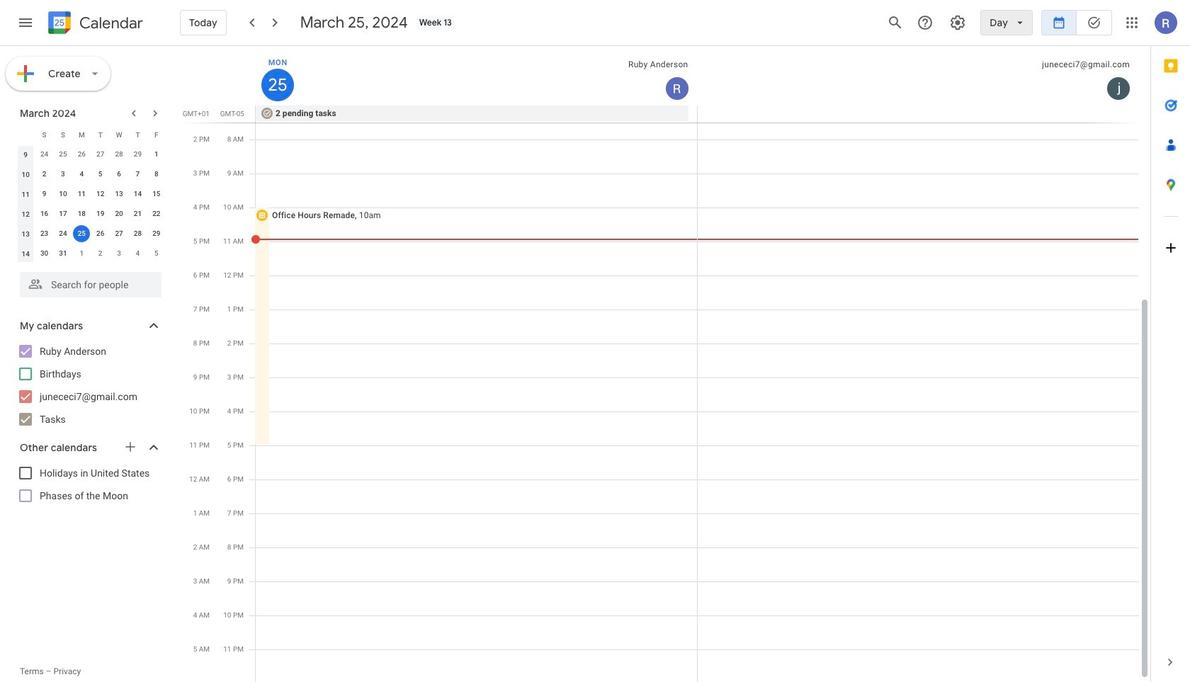 Task type: locate. For each thing, give the bounding box(es) containing it.
april 3 element
[[111, 245, 128, 262]]

4 element
[[73, 166, 90, 183]]

2 element
[[36, 166, 53, 183]]

april 1 element
[[73, 245, 90, 262]]

cell
[[72, 224, 91, 244]]

16 element
[[36, 205, 53, 222]]

row
[[249, 106, 1151, 123], [16, 125, 166, 145], [16, 145, 166, 164], [16, 164, 166, 184], [16, 184, 166, 204], [16, 204, 166, 224], [16, 224, 166, 244], [16, 244, 166, 264]]

None search field
[[0, 266, 176, 298]]

february 28 element
[[111, 146, 128, 163]]

0 vertical spatial column header
[[256, 46, 698, 106]]

tab list
[[1151, 46, 1190, 643]]

april 4 element
[[129, 245, 146, 262]]

19 element
[[92, 205, 109, 222]]

8 element
[[148, 166, 165, 183]]

row group
[[16, 145, 166, 264]]

3 element
[[55, 166, 72, 183]]

monday, march 25, today element
[[261, 69, 294, 101]]

column header
[[256, 46, 698, 106], [16, 125, 35, 145]]

heading
[[77, 15, 143, 32]]

1 vertical spatial column header
[[16, 125, 35, 145]]

15 element
[[148, 186, 165, 203]]

Search for people text field
[[28, 272, 153, 298]]

grid
[[181, 46, 1151, 682]]

1 element
[[148, 146, 165, 163]]

24 element
[[55, 225, 72, 242]]

other calendars list
[[3, 462, 176, 507]]

22 element
[[148, 205, 165, 222]]

13 element
[[111, 186, 128, 203]]

6 element
[[111, 166, 128, 183]]

1 horizontal spatial column header
[[256, 46, 698, 106]]

10 element
[[55, 186, 72, 203]]

20 element
[[111, 205, 128, 222]]

17 element
[[55, 205, 72, 222]]

0 horizontal spatial column header
[[16, 125, 35, 145]]

cell inside row group
[[72, 224, 91, 244]]

29 element
[[148, 225, 165, 242]]



Task type: vqa. For each thing, say whether or not it's contained in the screenshot.
top COLUMN HEADER
yes



Task type: describe. For each thing, give the bounding box(es) containing it.
12 element
[[92, 186, 109, 203]]

calendar element
[[45, 9, 143, 40]]

23 element
[[36, 225, 53, 242]]

my calendars list
[[3, 340, 176, 431]]

april 2 element
[[92, 245, 109, 262]]

9 element
[[36, 186, 53, 203]]

5 element
[[92, 166, 109, 183]]

settings menu image
[[950, 14, 967, 31]]

27 element
[[111, 225, 128, 242]]

28 element
[[129, 225, 146, 242]]

heading inside calendar element
[[77, 15, 143, 32]]

march 2024 grid
[[13, 125, 166, 264]]

31 element
[[55, 245, 72, 262]]

february 25 element
[[55, 146, 72, 163]]

25, today element
[[73, 225, 90, 242]]

february 24 element
[[36, 146, 53, 163]]

30 element
[[36, 245, 53, 262]]

february 27 element
[[92, 146, 109, 163]]

february 26 element
[[73, 146, 90, 163]]

row group inside march 2024 grid
[[16, 145, 166, 264]]

7 element
[[129, 166, 146, 183]]

add other calendars image
[[123, 440, 137, 454]]

main drawer image
[[17, 14, 34, 31]]

26 element
[[92, 225, 109, 242]]

21 element
[[129, 205, 146, 222]]

11 element
[[73, 186, 90, 203]]

april 5 element
[[148, 245, 165, 262]]

14 element
[[129, 186, 146, 203]]

column header inside march 2024 grid
[[16, 125, 35, 145]]

february 29 element
[[129, 146, 146, 163]]

18 element
[[73, 205, 90, 222]]



